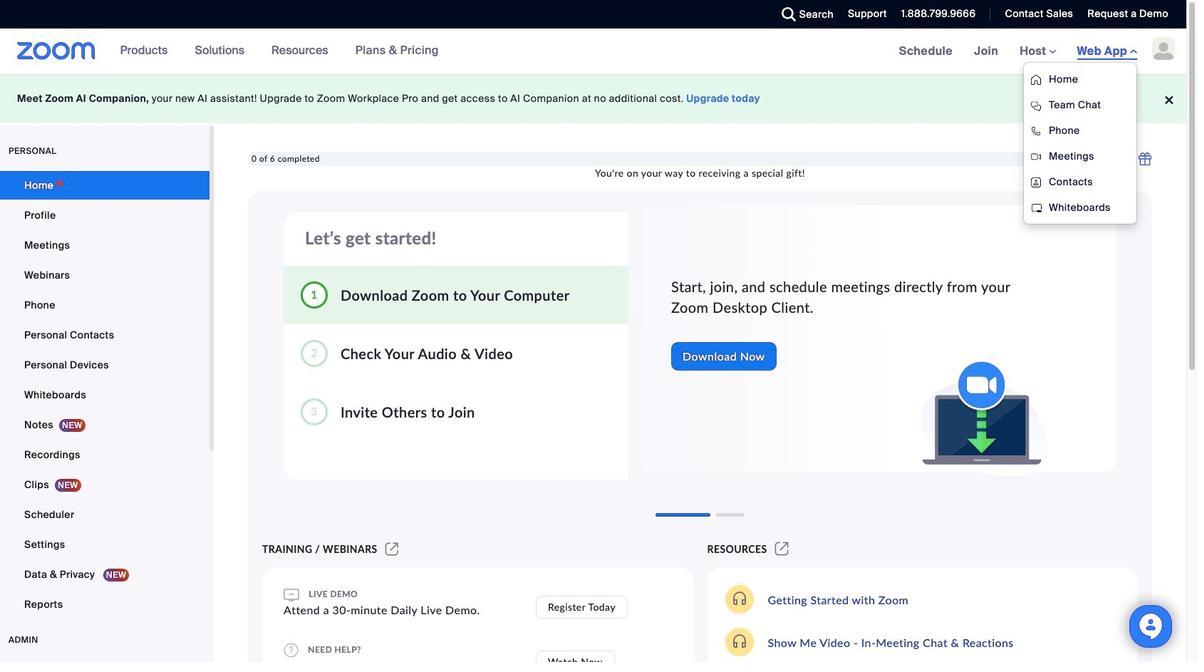 Task type: locate. For each thing, give the bounding box(es) containing it.
zoom logo image
[[17, 42, 95, 60]]

profile picture image
[[1153, 37, 1175, 60]]

banner
[[0, 29, 1187, 225]]

menu item
[[0, 660, 210, 662]]

meetings navigation
[[889, 29, 1187, 225]]

footer
[[0, 74, 1187, 123]]



Task type: describe. For each thing, give the bounding box(es) containing it.
product information navigation
[[109, 29, 450, 74]]

window new image
[[383, 543, 401, 555]]

personal menu menu
[[0, 171, 210, 620]]

window new image
[[773, 543, 791, 555]]



Task type: vqa. For each thing, say whether or not it's contained in the screenshot.
TAB LIST
no



